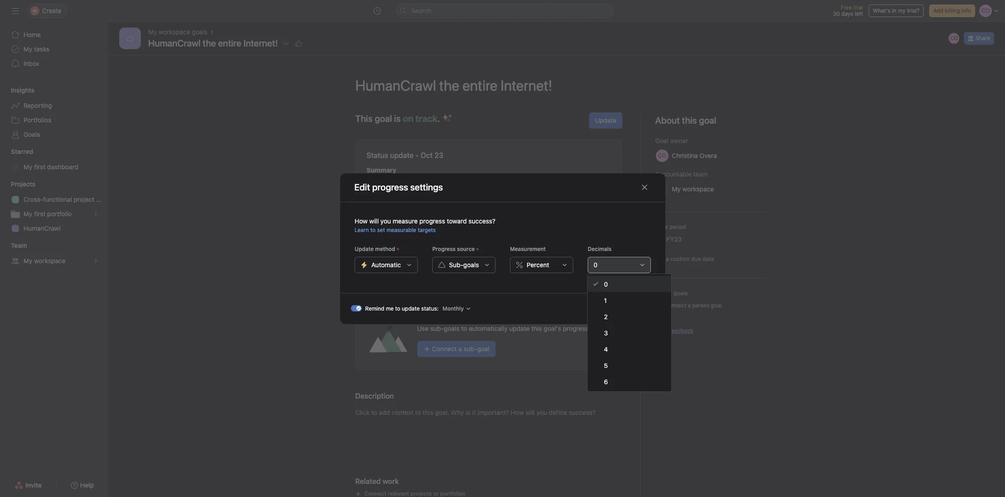 Task type: describe. For each thing, give the bounding box(es) containing it.
co inside latest status update element
[[370, 191, 378, 198]]

required image
[[395, 247, 401, 252]]

invite button
[[9, 478, 48, 494]]

to inside how will you measure progress toward success? learn to set measurable targets
[[370, 227, 376, 233]]

progress settings
[[372, 182, 443, 193]]

my first portfolio
[[24, 210, 72, 218]]

starred button
[[0, 147, 33, 156]]

connect a parent goal button
[[652, 300, 727, 312]]

connect for connect a parent goal
[[665, 302, 687, 309]]

how
[[355, 217, 368, 225]]

just
[[385, 196, 396, 203]]

this goal is on track .
[[356, 113, 440, 124]]

remind
[[365, 305, 385, 312]]

4
[[604, 346, 608, 353]]

left
[[855, 10, 864, 17]]

update button
[[590, 113, 623, 129]]

portfolio
[[47, 210, 72, 218]]

christina
[[385, 187, 412, 194]]

automatic
[[371, 261, 401, 269]]

method
[[375, 246, 395, 252]]

Goal name text field
[[348, 69, 766, 102]]

update for update
[[595, 117, 617, 124]]

send feedback
[[656, 328, 694, 334]]

a for custom
[[666, 256, 669, 263]]

2
[[604, 313, 608, 321]]

send
[[656, 328, 669, 334]]

6 link
[[588, 374, 672, 390]]

source
[[457, 246, 475, 252]]

status:
[[421, 305, 439, 312]]

.
[[438, 113, 440, 124]]

cross-functional project plan
[[24, 196, 108, 203]]

now
[[397, 196, 408, 203]]

0 vertical spatial update
[[390, 151, 414, 160]]

my for my tasks
[[24, 45, 32, 53]]

search
[[412, 7, 432, 14]]

progress
[[419, 217, 445, 225]]

goal for connect a parent goal
[[711, 302, 722, 309]]

reporting link
[[5, 99, 103, 113]]

feedback
[[670, 328, 694, 334]]

me
[[386, 305, 394, 312]]

targets
[[418, 227, 436, 233]]

my workspace
[[24, 257, 65, 265]]

0 likes. click to like this task image
[[295, 40, 303, 47]]

this
[[532, 325, 542, 333]]

1 2 3 4 5 6
[[604, 297, 608, 386]]

on
[[403, 113, 414, 124]]

sub- for no
[[411, 288, 423, 295]]

trial
[[854, 4, 864, 11]]

humancrawl the entire internet!
[[148, 38, 278, 48]]

will
[[369, 217, 379, 225]]

status updates
[[381, 226, 431, 234]]

measurement
[[510, 246, 546, 252]]

goal owner
[[656, 137, 689, 145]]

connect for connect a sub-goal
[[432, 345, 457, 353]]

days
[[842, 10, 854, 17]]

team
[[11, 242, 27, 250]]

info
[[962, 7, 972, 14]]

sub-
[[449, 261, 463, 269]]

team
[[694, 170, 708, 178]]

30
[[834, 10, 840, 17]]

1
[[604, 297, 607, 304]]

goal
[[656, 137, 669, 145]]

my for my first portfolio
[[24, 210, 32, 218]]

in
[[893, 7, 897, 14]]

automatic button
[[355, 257, 418, 273]]

overa
[[413, 187, 431, 194]]

monthly button
[[441, 304, 474, 313]]

goals
[[24, 131, 40, 138]]

update method
[[355, 246, 395, 252]]

set a custom due date
[[656, 256, 715, 263]]

close this dialog image
[[641, 184, 648, 191]]

my first dashboard link
[[5, 160, 103, 174]]

dashboard
[[47, 163, 78, 171]]

hide sidebar image
[[12, 7, 19, 14]]

time
[[656, 224, 669, 231]]

add billing info
[[934, 7, 972, 14]]

owner
[[671, 137, 689, 145]]

6
[[604, 378, 608, 386]]

0%
[[367, 286, 381, 296]]

christina overa link
[[385, 187, 431, 194]]

co button
[[949, 32, 961, 45]]

connected
[[438, 288, 465, 295]]

set
[[656, 256, 665, 263]]

this
[[356, 113, 373, 124]]

my workspace goals
[[148, 28, 208, 36]]

tasks
[[34, 45, 49, 53]]

inbox link
[[5, 57, 103, 71]]

projects
[[11, 180, 35, 188]]

goals for no sub-goals connected
[[423, 288, 437, 295]]

custom
[[671, 256, 690, 263]]

goals for my workspace goals
[[192, 28, 208, 36]]

christina overa just now
[[385, 187, 431, 203]]

-
[[416, 151, 419, 160]]

connect a sub-goal button
[[417, 341, 496, 358]]

due
[[692, 256, 702, 263]]

latest status update element
[[356, 140, 623, 215]]

progress.
[[563, 325, 591, 333]]

insights
[[11, 86, 35, 94]]

goal's
[[544, 325, 562, 333]]

reporting
[[24, 102, 52, 109]]

workspace for my workspace
[[34, 257, 65, 265]]

connect a parent goal
[[665, 302, 722, 309]]

portfolios
[[24, 116, 51, 124]]

goals up connect a parent goal 'button'
[[674, 290, 688, 297]]

learn to set measurable targets link
[[355, 227, 436, 233]]



Task type: locate. For each thing, give the bounding box(es) containing it.
1 vertical spatial update
[[355, 246, 374, 252]]

1 vertical spatial humancrawl
[[24, 225, 61, 232]]

first left dashboard
[[34, 163, 45, 171]]

my inside teams element
[[24, 257, 32, 265]]

2 horizontal spatial goal
[[711, 302, 722, 309]]

0 vertical spatial to
[[370, 227, 376, 233]]

1 vertical spatial to
[[395, 305, 401, 312]]

0 vertical spatial workspace
[[159, 28, 190, 36]]

plan
[[96, 196, 108, 203]]

to up "connect a sub-goal"
[[462, 325, 467, 333]]

a inside button
[[666, 256, 669, 263]]

1 horizontal spatial to
[[395, 305, 401, 312]]

workspace inside 'my workspace goals' 'link'
[[159, 28, 190, 36]]

1 vertical spatial co
[[370, 191, 378, 198]]

my inside projects element
[[24, 210, 32, 218]]

update inside edit progress settings dialog
[[355, 246, 374, 252]]

goal for connect a sub-goal
[[477, 345, 490, 353]]

humancrawl down 'my workspace goals' 'link'
[[148, 38, 201, 48]]

first down cross-
[[34, 210, 45, 218]]

0 button
[[588, 257, 651, 273]]

goals link
[[5, 127, 103, 142]]

project
[[74, 196, 94, 203]]

2 horizontal spatial to
[[462, 325, 467, 333]]

workspace inside my workspace link
[[34, 257, 65, 265]]

0 horizontal spatial a
[[459, 345, 462, 353]]

2 vertical spatial to
[[462, 325, 467, 333]]

0 horizontal spatial update
[[355, 246, 374, 252]]

2 horizontal spatial a
[[688, 302, 691, 309]]

0 vertical spatial 0
[[594, 261, 598, 269]]

1 horizontal spatial 0
[[604, 280, 608, 288]]

0 horizontal spatial 0
[[594, 261, 598, 269]]

edit progress settings dialog
[[340, 173, 666, 324]]

1 horizontal spatial connect
[[665, 302, 687, 309]]

a right set on the right bottom
[[666, 256, 669, 263]]

1 vertical spatial first
[[34, 210, 45, 218]]

my for my first dashboard
[[24, 163, 32, 171]]

teams element
[[0, 238, 108, 270]]

functional
[[43, 196, 72, 203]]

add billing info button
[[930, 5, 976, 17]]

a for parent
[[688, 302, 691, 309]]

first inside projects element
[[34, 210, 45, 218]]

inbox
[[24, 60, 39, 67]]

use
[[417, 325, 429, 333]]

sub- for use
[[431, 325, 444, 333]]

sub- right no
[[411, 288, 423, 295]]

monthly
[[443, 305, 464, 312]]

percent
[[527, 261, 549, 269]]

2 first from the top
[[34, 210, 45, 218]]

portfolios link
[[5, 113, 103, 127]]

track
[[416, 113, 438, 124]]

trial?
[[908, 7, 920, 14]]

co inside button
[[951, 35, 959, 42]]

0 vertical spatial co
[[951, 35, 959, 42]]

co left share button at the right top
[[951, 35, 959, 42]]

0 vertical spatial first
[[34, 163, 45, 171]]

progress source
[[432, 246, 475, 252]]

0 horizontal spatial humancrawl
[[24, 225, 61, 232]]

0
[[594, 261, 598, 269], [604, 280, 608, 288]]

starred
[[11, 148, 33, 155]]

switch inside edit progress settings dialog
[[351, 305, 362, 312]]

a down monthly 'dropdown button'
[[459, 345, 462, 353]]

to
[[370, 227, 376, 233], [395, 305, 401, 312], [462, 325, 467, 333]]

humancrawl link
[[5, 221, 103, 236]]

my
[[899, 7, 906, 14]]

1 vertical spatial update
[[402, 305, 420, 312]]

use sub-goals to automatically update this goal's progress.
[[417, 325, 591, 333]]

0 vertical spatial a
[[666, 256, 669, 263]]

projects button
[[0, 180, 35, 189]]

description
[[356, 392, 394, 400]]

free
[[841, 4, 853, 11]]

what's
[[873, 7, 891, 14]]

0 vertical spatial humancrawl
[[148, 38, 201, 48]]

percent button
[[510, 257, 573, 273]]

my inside global element
[[24, 45, 32, 53]]

status
[[367, 151, 389, 160]]

0 horizontal spatial sub-
[[411, 288, 423, 295]]

my first portfolio link
[[5, 207, 103, 221]]

workspace for my workspace goals
[[159, 28, 190, 36]]

1 vertical spatial 0
[[604, 280, 608, 288]]

goals for use sub-goals to automatically update this goal's progress.
[[444, 325, 460, 333]]

switch
[[351, 305, 362, 312]]

update inside button
[[595, 117, 617, 124]]

search button
[[396, 4, 613, 18]]

measure
[[393, 217, 418, 225]]

accountable
[[656, 170, 692, 178]]

1 horizontal spatial co
[[951, 35, 959, 42]]

0 vertical spatial goal
[[375, 113, 392, 124]]

connect down the monthly at the bottom of page
[[432, 345, 457, 353]]

0 vertical spatial sub-
[[411, 288, 423, 295]]

about this goal
[[656, 115, 717, 126]]

set
[[377, 227, 385, 233]]

goal
[[375, 113, 392, 124], [711, 302, 722, 309], [477, 345, 490, 353]]

goals inside dropdown button
[[463, 261, 479, 269]]

date
[[703, 256, 715, 263]]

0 horizontal spatial connect
[[432, 345, 457, 353]]

a for sub-
[[459, 345, 462, 353]]

global element
[[0, 22, 108, 76]]

no
[[402, 288, 410, 295]]

my workspace link
[[5, 254, 103, 268]]

humancrawl for humancrawl the entire internet!
[[148, 38, 201, 48]]

goal left "is"
[[375, 113, 392, 124]]

workspace up humancrawl the entire internet!
[[159, 28, 190, 36]]

remind me to update status:
[[365, 305, 439, 312]]

my tasks
[[24, 45, 49, 53]]

0 up 1
[[604, 280, 608, 288]]

projects element
[[0, 176, 108, 238]]

0 inside 0 link
[[604, 280, 608, 288]]

goal right the parent
[[711, 302, 722, 309]]

learn
[[355, 227, 369, 233]]

0 horizontal spatial co
[[370, 191, 378, 198]]

1 vertical spatial a
[[688, 302, 691, 309]]

1 vertical spatial sub-
[[431, 325, 444, 333]]

4 link
[[588, 341, 672, 358]]

this goal
[[682, 115, 717, 126]]

goals down the monthly at the bottom of page
[[444, 325, 460, 333]]

2 link
[[588, 309, 672, 325]]

0 down decimals
[[594, 261, 598, 269]]

update inside edit progress settings dialog
[[402, 305, 420, 312]]

1 horizontal spatial workspace
[[159, 28, 190, 36]]

first for dashboard
[[34, 163, 45, 171]]

connect a sub-goal
[[432, 345, 490, 353]]

1 horizontal spatial goal
[[477, 345, 490, 353]]

sub- inside 'button'
[[464, 345, 478, 353]]

update down no
[[402, 305, 420, 312]]

goals up status:
[[423, 288, 437, 295]]

0 inside 0 dropdown button
[[594, 261, 598, 269]]

connect down "parent goals"
[[665, 302, 687, 309]]

0 vertical spatial update
[[595, 117, 617, 124]]

first inside starred element
[[34, 163, 45, 171]]

required image
[[475, 247, 480, 252]]

humancrawl inside projects element
[[24, 225, 61, 232]]

0 horizontal spatial workspace
[[34, 257, 65, 265]]

update for update method
[[355, 246, 374, 252]]

my for my workspace goals
[[148, 28, 157, 36]]

update
[[595, 117, 617, 124], [355, 246, 374, 252]]

3
[[604, 329, 608, 337]]

2 horizontal spatial sub-
[[464, 345, 478, 353]]

cross-
[[24, 196, 43, 203]]

a left the parent
[[688, 302, 691, 309]]

to right me
[[395, 305, 401, 312]]

1 first from the top
[[34, 163, 45, 171]]

0 horizontal spatial goal
[[375, 113, 392, 124]]

humancrawl
[[148, 38, 201, 48], [24, 225, 61, 232]]

1 horizontal spatial sub-
[[431, 325, 444, 333]]

5
[[604, 362, 608, 370]]

1 horizontal spatial humancrawl
[[148, 38, 201, 48]]

parent goals
[[656, 290, 688, 297]]

workspace down humancrawl link
[[34, 257, 65, 265]]

home link
[[5, 28, 103, 42]]

to left set
[[370, 227, 376, 233]]

humancrawl down 'my first portfolio'
[[24, 225, 61, 232]]

goals down source
[[463, 261, 479, 269]]

the
[[203, 38, 216, 48]]

time period
[[656, 224, 687, 231]]

first for portfolio
[[34, 210, 45, 218]]

1 horizontal spatial update
[[595, 117, 617, 124]]

0 horizontal spatial to
[[370, 227, 376, 233]]

1 vertical spatial goal
[[711, 302, 722, 309]]

1 vertical spatial workspace
[[34, 257, 65, 265]]

set a custom due date button
[[654, 255, 717, 264]]

recent status updates
[[356, 226, 431, 234]]

my inside 'link'
[[148, 28, 157, 36]]

my for my workspace
[[24, 257, 32, 265]]

update left this on the right bottom of page
[[510, 325, 530, 333]]

today
[[359, 251, 374, 258]]

share button
[[965, 32, 995, 45]]

0 vertical spatial connect
[[665, 302, 687, 309]]

search list box
[[396, 4, 613, 18]]

goal down automatically
[[477, 345, 490, 353]]

2 vertical spatial sub-
[[464, 345, 478, 353]]

co left 'just'
[[370, 191, 378, 198]]

2 vertical spatial goal
[[477, 345, 490, 353]]

goals inside 'link'
[[192, 28, 208, 36]]

1 vertical spatial connect
[[432, 345, 457, 353]]

show options image
[[283, 40, 290, 47]]

my tasks link
[[5, 42, 103, 57]]

1 horizontal spatial a
[[666, 256, 669, 263]]

2 vertical spatial a
[[459, 345, 462, 353]]

team button
[[0, 241, 27, 250]]

my inside starred element
[[24, 163, 32, 171]]

2 vertical spatial update
[[510, 325, 530, 333]]

goals up the
[[192, 28, 208, 36]]

what's in my trial? button
[[869, 5, 924, 17]]

insights element
[[0, 82, 108, 144]]

sub- right use
[[431, 325, 444, 333]]

humancrawl for humancrawl
[[24, 225, 61, 232]]

sub- down automatically
[[464, 345, 478, 353]]

update left -
[[390, 151, 414, 160]]

starred element
[[0, 144, 108, 176]]

accountable team
[[656, 170, 708, 178]]

my
[[148, 28, 157, 36], [24, 45, 32, 53], [24, 163, 32, 171], [24, 210, 32, 218], [24, 257, 32, 265]]

recent
[[356, 226, 379, 234]]

update
[[390, 151, 414, 160], [402, 305, 420, 312], [510, 325, 530, 333]]



Task type: vqa. For each thing, say whether or not it's contained in the screenshot.
6️⃣ Sixth: Make Work Manageable Cell Wednesday
no



